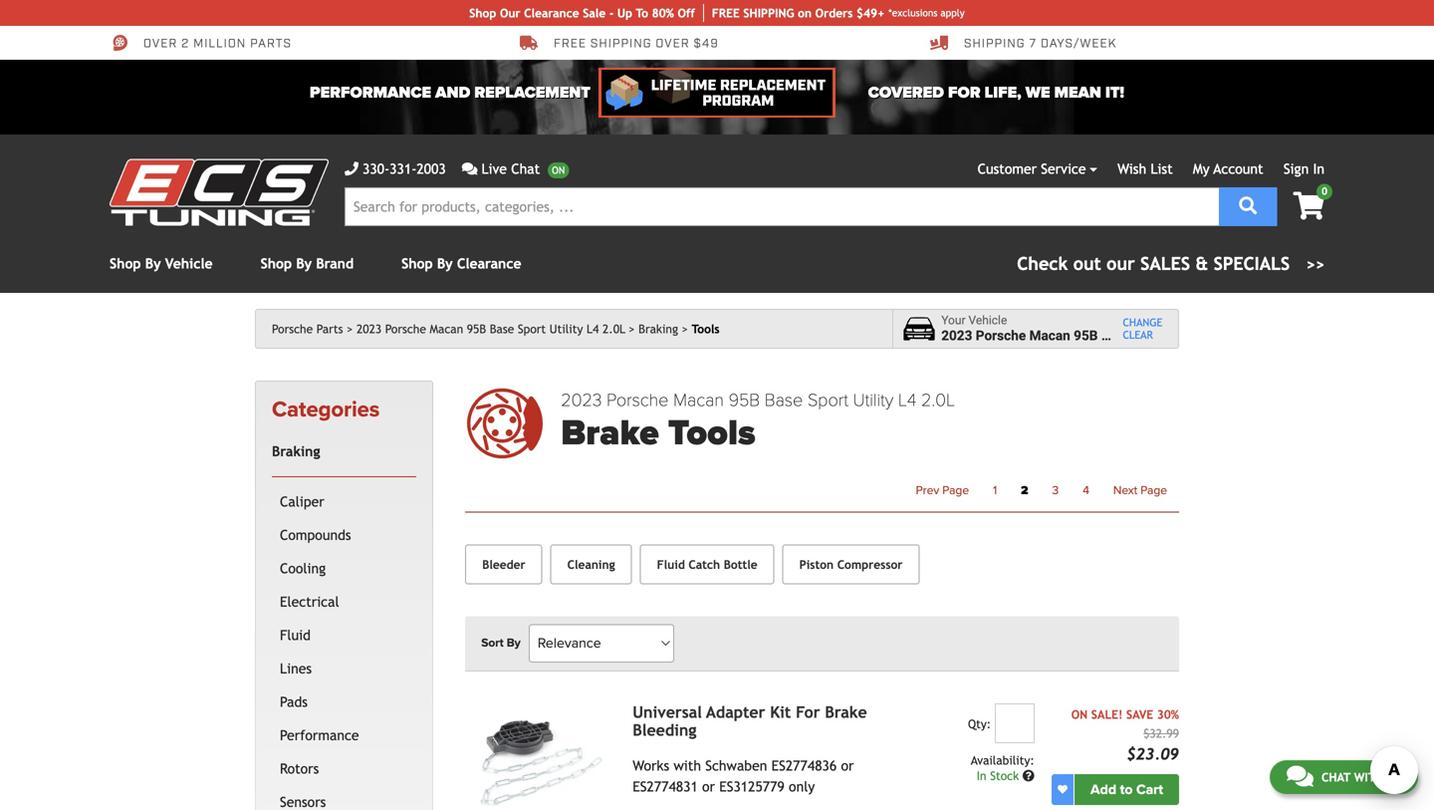 Task type: locate. For each thing, give the bounding box(es) containing it.
shop
[[470, 6, 497, 20], [110, 256, 141, 272], [261, 256, 292, 272], [402, 256, 433, 272]]

specials
[[1214, 253, 1291, 274]]

change
[[1123, 316, 1163, 329]]

1 horizontal spatial 2
[[1021, 483, 1029, 498]]

base for 2023 porsche macan 95b base sport utility l4 2.0l
[[490, 322, 514, 336]]

1 horizontal spatial comments image
[[1287, 764, 1314, 788]]

shop our clearance sale - up to 80% off link
[[470, 4, 704, 22]]

2.0l
[[603, 322, 626, 336], [1230, 328, 1257, 344], [922, 390, 956, 411]]

1 page from the left
[[943, 483, 970, 498]]

2 horizontal spatial 2.0l
[[1230, 328, 1257, 344]]

1 horizontal spatial 2023
[[561, 390, 602, 411]]

0 horizontal spatial page
[[943, 483, 970, 498]]

95b for 2023 porsche macan 95b base sport utility l4 2.0l brake tools
[[729, 390, 760, 411]]

2.0l for 2023 porsche macan 95b base sport utility l4 2.0l
[[603, 322, 626, 336]]

base for 2023 porsche macan 95b base sport utility l4 2.0l brake tools
[[765, 390, 803, 411]]

0 vertical spatial braking link
[[639, 322, 688, 336]]

0 horizontal spatial sport
[[518, 322, 546, 336]]

rotors link
[[276, 752, 413, 785]]

clearance up the "2023 porsche macan 95b base sport utility l4 2.0l"
[[457, 256, 522, 272]]

sport inside 2023 porsche macan 95b base sport utility l4 2.0l brake tools
[[808, 390, 849, 411]]

0 vertical spatial comments image
[[462, 162, 478, 176]]

1 vertical spatial in
[[977, 768, 987, 782]]

2023 inside your vehicle 2023 porsche macan 95b base sport utility l4 2.0l
[[942, 328, 973, 344]]

clearance for by
[[457, 256, 522, 272]]

0 horizontal spatial comments image
[[462, 162, 478, 176]]

your vehicle 2023 porsche macan 95b base sport utility l4 2.0l
[[942, 314, 1257, 344]]

1 horizontal spatial chat
[[1322, 770, 1351, 784]]

shop by clearance link
[[402, 256, 522, 272]]

by right sort
[[507, 636, 521, 650]]

page
[[943, 483, 970, 498], [1141, 483, 1168, 498]]

page for next page
[[1141, 483, 1168, 498]]

1 horizontal spatial macan
[[674, 390, 724, 411]]

0 horizontal spatial in
[[977, 768, 987, 782]]

0 vertical spatial 2
[[181, 36, 190, 52]]

sign
[[1284, 161, 1309, 177]]

2 horizontal spatial 95b
[[1074, 328, 1098, 344]]

macan for 2023 porsche macan 95b base sport utility l4 2.0l brake tools
[[674, 390, 724, 411]]

1 horizontal spatial vehicle
[[969, 314, 1008, 327]]

2023 porsche macan 95b base sport utility l4 2.0l
[[357, 322, 626, 336]]

0 link
[[1278, 184, 1333, 222]]

l4
[[587, 322, 599, 336], [1211, 328, 1226, 344], [899, 390, 917, 411]]

0 vertical spatial clearance
[[524, 6, 580, 20]]

shopping cart image
[[1294, 192, 1325, 220]]

bleeding
[[633, 721, 697, 739]]

by for vehicle
[[145, 256, 161, 272]]

1 horizontal spatial brake
[[825, 703, 868, 721]]

1 horizontal spatial fluid
[[657, 557, 685, 571]]

with left us
[[1355, 770, 1384, 784]]

sales & specials
[[1141, 253, 1291, 274]]

over 2 million parts link
[[110, 34, 292, 52]]

categories
[[272, 397, 380, 423]]

1 horizontal spatial utility
[[853, 390, 894, 411]]

brake inside 2023 porsche macan 95b base sport utility l4 2.0l brake tools
[[561, 411, 659, 455]]

vehicle right your
[[969, 314, 1008, 327]]

electrical
[[280, 594, 339, 610]]

1 vertical spatial chat
[[1322, 770, 1351, 784]]

piston
[[800, 557, 834, 571]]

0 horizontal spatial braking link
[[268, 435, 413, 468]]

comments image
[[462, 162, 478, 176], [1287, 764, 1314, 788]]

95b inside 2023 porsche macan 95b base sport utility l4 2.0l brake tools
[[729, 390, 760, 411]]

porsche parts
[[272, 322, 343, 336]]

shop by vehicle link
[[110, 256, 213, 272]]

0 horizontal spatial braking
[[272, 443, 320, 459]]

shop inside shop our clearance sale - up to 80% off link
[[470, 6, 497, 20]]

es2774836
[[772, 757, 837, 773]]

with
[[674, 757, 701, 773], [1355, 770, 1384, 784]]

0 horizontal spatial fluid
[[280, 627, 311, 643]]

1 vertical spatial brake
[[825, 703, 868, 721]]

fluid up lines
[[280, 627, 311, 643]]

works
[[633, 757, 670, 773]]

comments image inside chat with us link
[[1287, 764, 1314, 788]]

braking inside braking link
[[272, 443, 320, 459]]

shop for shop by clearance
[[402, 256, 433, 272]]

universal
[[633, 703, 702, 721]]

2 inside the over 2 million parts link
[[181, 36, 190, 52]]

0 horizontal spatial with
[[674, 757, 701, 773]]

0 vertical spatial fluid
[[657, 557, 685, 571]]

3 link
[[1041, 478, 1071, 504]]

our
[[500, 6, 521, 20]]

2 page from the left
[[1141, 483, 1168, 498]]

utility inside 2023 porsche macan 95b base sport utility l4 2.0l brake tools
[[853, 390, 894, 411]]

next
[[1114, 483, 1138, 498]]

1 horizontal spatial 2.0l
[[922, 390, 956, 411]]

my account link
[[1193, 161, 1264, 177]]

add to wish list image
[[1058, 784, 1068, 794]]

1 vertical spatial clearance
[[457, 256, 522, 272]]

2 inside 2 link
[[1021, 483, 1029, 498]]

2 right the 1
[[1021, 483, 1029, 498]]

braking link
[[639, 322, 688, 336], [268, 435, 413, 468]]

in left stock
[[977, 768, 987, 782]]

1 vertical spatial comments image
[[1287, 764, 1314, 788]]

2.0l for 2023 porsche macan 95b base sport utility l4 2.0l brake tools
[[922, 390, 956, 411]]

shipping
[[964, 36, 1026, 52]]

0 horizontal spatial macan
[[430, 322, 463, 336]]

electrical link
[[276, 585, 413, 619]]

macan inside 2023 porsche macan 95b base sport utility l4 2.0l brake tools
[[674, 390, 724, 411]]

bottle
[[724, 557, 758, 571]]

sport for 2023 porsche macan 95b base sport utility l4 2.0l brake tools
[[808, 390, 849, 411]]

0 horizontal spatial 95b
[[467, 322, 486, 336]]

0 horizontal spatial or
[[702, 778, 715, 794]]

1 vertical spatial vehicle
[[969, 314, 1008, 327]]

0 horizontal spatial clearance
[[457, 256, 522, 272]]

80%
[[652, 6, 674, 20]]

None number field
[[995, 703, 1035, 743]]

vehicle down 'ecs tuning' image
[[165, 256, 213, 272]]

with for works
[[674, 757, 701, 773]]

0 vertical spatial braking
[[639, 322, 679, 336]]

pads
[[280, 694, 308, 710]]

2 horizontal spatial 2023
[[942, 328, 973, 344]]

2 horizontal spatial l4
[[1211, 328, 1226, 344]]

by for brand
[[296, 256, 312, 272]]

by up the "2023 porsche macan 95b base sport utility l4 2.0l"
[[437, 256, 453, 272]]

comments image for live
[[462, 162, 478, 176]]

sort
[[481, 636, 504, 650]]

apply
[[941, 7, 965, 18]]

95b
[[467, 322, 486, 336], [1074, 328, 1098, 344], [729, 390, 760, 411]]

or down schwaben
[[702, 778, 715, 794]]

fluid left the catch
[[657, 557, 685, 571]]

utility
[[550, 322, 583, 336], [1172, 328, 1208, 344], [853, 390, 894, 411]]

utility inside your vehicle 2023 porsche macan 95b base sport utility l4 2.0l
[[1172, 328, 1208, 344]]

in right 'sign'
[[1314, 161, 1325, 177]]

page right prev
[[943, 483, 970, 498]]

bleeder link
[[466, 545, 543, 585]]

shop for shop by vehicle
[[110, 256, 141, 272]]

0 horizontal spatial base
[[490, 322, 514, 336]]

2 link
[[1009, 478, 1041, 504]]

0 vertical spatial brake
[[561, 411, 659, 455]]

0
[[1322, 185, 1328, 197]]

2 horizontal spatial utility
[[1172, 328, 1208, 344]]

page for prev page
[[943, 483, 970, 498]]

performance
[[310, 83, 431, 102]]

with inside works with schwaben es2774836 or es2774831 or es3125779 only
[[674, 757, 701, 773]]

0 horizontal spatial l4
[[587, 322, 599, 336]]

with for chat
[[1355, 770, 1384, 784]]

1 horizontal spatial clearance
[[524, 6, 580, 20]]

for
[[949, 83, 981, 102]]

sales
[[1141, 253, 1191, 274]]

sign in link
[[1284, 161, 1325, 177]]

or right es2774836
[[841, 757, 854, 773]]

tools
[[692, 322, 720, 336], [668, 411, 756, 455]]

1 vertical spatial tools
[[668, 411, 756, 455]]

0 horizontal spatial utility
[[550, 322, 583, 336]]

l4 inside 2023 porsche macan 95b base sport utility l4 2.0l brake tools
[[899, 390, 917, 411]]

1 horizontal spatial 95b
[[729, 390, 760, 411]]

330-331-2003 link
[[345, 158, 446, 179]]

0 horizontal spatial 2023
[[357, 322, 382, 336]]

1 horizontal spatial braking
[[639, 322, 679, 336]]

0 horizontal spatial vehicle
[[165, 256, 213, 272]]

with inside chat with us link
[[1355, 770, 1384, 784]]

vehicle inside your vehicle 2023 porsche macan 95b base sport utility l4 2.0l
[[969, 314, 1008, 327]]

1 horizontal spatial base
[[765, 390, 803, 411]]

on
[[798, 6, 812, 20]]

cleaning
[[568, 557, 615, 571]]

rotors
[[280, 761, 319, 776]]

0 vertical spatial in
[[1314, 161, 1325, 177]]

comments image inside live chat link
[[462, 162, 478, 176]]

braking for braking link within the 'category navigation' element
[[272, 443, 320, 459]]

next page link
[[1102, 478, 1180, 504]]

chat right live on the top of the page
[[511, 161, 540, 177]]

with up es2774831
[[674, 757, 701, 773]]

by left 'brand'
[[296, 256, 312, 272]]

phone image
[[345, 162, 359, 176]]

page right next on the right
[[1141, 483, 1168, 498]]

2.0l inside 2023 porsche macan 95b base sport utility l4 2.0l brake tools
[[922, 390, 956, 411]]

sport
[[518, 322, 546, 336], [1135, 328, 1169, 344], [808, 390, 849, 411]]

pads link
[[276, 685, 413, 719]]

paginated product list navigation navigation
[[561, 478, 1180, 504]]

add to cart
[[1091, 781, 1164, 798]]

base inside 2023 porsche macan 95b base sport utility l4 2.0l brake tools
[[765, 390, 803, 411]]

piston compressor
[[800, 557, 903, 571]]

*exclusions
[[889, 7, 938, 18]]

95b inside your vehicle 2023 porsche macan 95b base sport utility l4 2.0l
[[1074, 328, 1098, 344]]

2 horizontal spatial macan
[[1030, 328, 1071, 344]]

1 horizontal spatial page
[[1141, 483, 1168, 498]]

0 horizontal spatial 2
[[181, 36, 190, 52]]

2 horizontal spatial sport
[[1135, 328, 1169, 344]]

1 vertical spatial or
[[702, 778, 715, 794]]

2
[[181, 36, 190, 52], [1021, 483, 1029, 498]]

macan inside your vehicle 2023 porsche macan 95b base sport utility l4 2.0l
[[1030, 328, 1071, 344]]

0 horizontal spatial brake
[[561, 411, 659, 455]]

sales & specials link
[[1018, 250, 1325, 277]]

2 horizontal spatial base
[[1102, 328, 1132, 344]]

1 vertical spatial fluid
[[280, 627, 311, 643]]

to
[[636, 6, 649, 20]]

1 horizontal spatial l4
[[899, 390, 917, 411]]

free ship ping on orders $49+ *exclusions apply
[[712, 6, 965, 20]]

fluid inside "link"
[[280, 627, 311, 643]]

1 horizontal spatial sport
[[808, 390, 849, 411]]

shop for shop our clearance sale - up to 80% off
[[470, 6, 497, 20]]

sport inside your vehicle 2023 porsche macan 95b base sport utility l4 2.0l
[[1135, 328, 1169, 344]]

0 vertical spatial or
[[841, 757, 854, 773]]

1 vertical spatial braking link
[[268, 435, 413, 468]]

comments image left chat with us
[[1287, 764, 1314, 788]]

we
[[1026, 83, 1051, 102]]

cleaning link
[[551, 545, 632, 585]]

chat left us
[[1322, 770, 1351, 784]]

wish list
[[1118, 161, 1173, 177]]

over 2 million parts
[[143, 36, 292, 52]]

by down 'ecs tuning' image
[[145, 256, 161, 272]]

1 vertical spatial 2
[[1021, 483, 1029, 498]]

macan for 2023 porsche macan 95b base sport utility l4 2.0l
[[430, 322, 463, 336]]

1 horizontal spatial with
[[1355, 770, 1384, 784]]

braking for braking link to the right
[[639, 322, 679, 336]]

to
[[1121, 781, 1133, 798]]

0 horizontal spatial 2.0l
[[603, 322, 626, 336]]

up
[[618, 6, 633, 20]]

comments image for chat
[[1287, 764, 1314, 788]]

life,
[[985, 83, 1022, 102]]

comments image left live on the top of the page
[[462, 162, 478, 176]]

catch
[[689, 557, 721, 571]]

chat with us link
[[1270, 760, 1419, 794]]

braking link inside 'category navigation' element
[[268, 435, 413, 468]]

0 vertical spatial vehicle
[[165, 256, 213, 272]]

l4 for 2023 porsche macan 95b base sport utility l4 2.0l brake tools
[[899, 390, 917, 411]]

0 horizontal spatial chat
[[511, 161, 540, 177]]

1 horizontal spatial in
[[1314, 161, 1325, 177]]

2 right over
[[181, 36, 190, 52]]

2023 inside 2023 porsche macan 95b base sport utility l4 2.0l brake tools
[[561, 390, 602, 411]]

sale
[[583, 6, 606, 20]]

compounds link
[[276, 518, 413, 552]]

4
[[1083, 483, 1090, 498]]

1 vertical spatial braking
[[272, 443, 320, 459]]

kit
[[770, 703, 791, 721]]

by
[[145, 256, 161, 272], [296, 256, 312, 272], [437, 256, 453, 272], [507, 636, 521, 650]]

clearance up free
[[524, 6, 580, 20]]



Task type: vqa. For each thing, say whether or not it's contained in the screenshot.
Generic - Monthly Recap 'image'
no



Task type: describe. For each thing, give the bounding box(es) containing it.
customer
[[978, 161, 1037, 177]]

compounds
[[280, 527, 351, 543]]

wish
[[1118, 161, 1147, 177]]

cart
[[1137, 781, 1164, 798]]

compressor
[[838, 557, 903, 571]]

porsche parts link
[[272, 322, 353, 336]]

lines
[[280, 660, 312, 676]]

utility for 2023 porsche macan 95b base sport utility l4 2.0l brake tools
[[853, 390, 894, 411]]

$32.99
[[1144, 726, 1180, 740]]

performance link
[[276, 719, 413, 752]]

replacement
[[475, 83, 591, 102]]

performance and replacement
[[310, 83, 591, 102]]

shop by clearance
[[402, 256, 522, 272]]

brake inside universal adapter kit for brake bleeding
[[825, 703, 868, 721]]

l4 for 2023 porsche macan 95b base sport utility l4 2.0l
[[587, 322, 599, 336]]

1 horizontal spatial braking link
[[639, 322, 688, 336]]

fluid for fluid
[[280, 627, 311, 643]]

universal adapter kit for brake bleeding
[[633, 703, 868, 739]]

prev page
[[916, 483, 970, 498]]

porsche inside your vehicle 2023 porsche macan 95b base sport utility l4 2.0l
[[976, 328, 1026, 344]]

clearance for our
[[524, 6, 580, 20]]

330-331-2003
[[363, 161, 446, 177]]

category navigation element
[[255, 381, 434, 810]]

tools inside 2023 porsche macan 95b base sport utility l4 2.0l brake tools
[[668, 411, 756, 455]]

piston compressor link
[[783, 545, 920, 585]]

only
[[789, 778, 815, 794]]

shop by vehicle
[[110, 256, 213, 272]]

account
[[1214, 161, 1264, 177]]

next page
[[1114, 483, 1168, 498]]

brand
[[316, 256, 354, 272]]

caliper link
[[276, 485, 413, 518]]

live
[[482, 161, 507, 177]]

2023 porsche macan 95b base sport utility l4 2.0l brake tools
[[561, 390, 956, 455]]

3
[[1053, 483, 1059, 498]]

$49
[[694, 36, 719, 52]]

shop our clearance sale - up to 80% off
[[470, 6, 695, 20]]

your
[[942, 314, 966, 327]]

clear link
[[1123, 329, 1163, 341]]

4 link
[[1071, 478, 1102, 504]]

l4 inside your vehicle 2023 porsche macan 95b base sport utility l4 2.0l
[[1211, 328, 1226, 344]]

performance
[[280, 727, 359, 743]]

2023 porsche macan 95b base sport utility l4 2.0l link
[[357, 322, 635, 336]]

sensors link
[[276, 785, 413, 810]]

stock
[[991, 768, 1019, 782]]

utility for 2023 porsche macan 95b base sport utility l4 2.0l
[[550, 322, 583, 336]]

save
[[1127, 707, 1154, 721]]

change clear
[[1123, 316, 1163, 341]]

sport for 2023 porsche macan 95b base sport utility l4 2.0l
[[518, 322, 546, 336]]

days/week
[[1041, 36, 1117, 52]]

fluid for fluid catch bottle
[[657, 557, 685, 571]]

change link
[[1123, 316, 1163, 329]]

free
[[554, 36, 587, 52]]

by for clearance
[[437, 256, 453, 272]]

list
[[1151, 161, 1173, 177]]

sensors
[[280, 794, 326, 810]]

2023 for 2023 porsche macan 95b base sport utility l4 2.0l
[[357, 322, 382, 336]]

*exclusions apply link
[[889, 5, 965, 20]]

question circle image
[[1023, 769, 1035, 781]]

service
[[1041, 161, 1087, 177]]

ecs tuning image
[[110, 159, 329, 226]]

braking subcategories element
[[272, 476, 417, 810]]

lifetime replacement program banner image
[[599, 68, 836, 118]]

fluid catch bottle link
[[640, 545, 775, 585]]

customer service button
[[978, 158, 1098, 179]]

off
[[678, 6, 695, 20]]

my account
[[1193, 161, 1264, 177]]

on
[[1072, 707, 1088, 721]]

on sale!                         save 30% $32.99 $23.09
[[1072, 707, 1180, 763]]

0 vertical spatial chat
[[511, 161, 540, 177]]

base inside your vehicle 2023 porsche macan 95b base sport utility l4 2.0l
[[1102, 328, 1132, 344]]

es#2841143 - 007311sch04a - universal adapter kit for brake bleeding - works with schwaben es2774836 or es2774831 or es3125779 only - schwaben - audi bmw volkswagen mercedes benz mini porsche image
[[466, 703, 617, 810]]

2.0l inside your vehicle 2023 porsche macan 95b base sport utility l4 2.0l
[[1230, 328, 1257, 344]]

search image
[[1240, 197, 1258, 215]]

95b for 2023 porsche macan 95b base sport utility l4 2.0l
[[467, 322, 486, 336]]

1 link
[[982, 478, 1009, 504]]

shipping 7 days/week link
[[931, 34, 1117, 52]]

7
[[1030, 36, 1037, 52]]

sale!
[[1092, 707, 1123, 721]]

free shipping over $49
[[554, 36, 719, 52]]

331-
[[390, 161, 417, 177]]

free
[[712, 6, 740, 20]]

add
[[1091, 781, 1117, 798]]

-
[[610, 6, 614, 20]]

cooling link
[[276, 552, 413, 585]]

shop for shop by brand
[[261, 256, 292, 272]]

qty:
[[968, 717, 992, 731]]

prev page link
[[904, 478, 982, 504]]

bleeder
[[482, 557, 526, 571]]

shipping 7 days/week
[[964, 36, 1117, 52]]

customer service
[[978, 161, 1087, 177]]

0 vertical spatial tools
[[692, 322, 720, 336]]

330-
[[363, 161, 390, 177]]

works with schwaben es2774836 or es2774831 or es3125779 only
[[633, 757, 854, 794]]

over
[[656, 36, 690, 52]]

30%
[[1158, 707, 1180, 721]]

Search text field
[[345, 187, 1220, 226]]

2003
[[417, 161, 446, 177]]

1 horizontal spatial or
[[841, 757, 854, 773]]

porsche inside 2023 porsche macan 95b base sport utility l4 2.0l brake tools
[[607, 390, 669, 411]]

shipping
[[591, 36, 652, 52]]

orders
[[816, 6, 853, 20]]

shop by brand link
[[261, 256, 354, 272]]

wish list link
[[1118, 161, 1173, 177]]

2023 for 2023 porsche macan 95b base sport utility l4 2.0l brake tools
[[561, 390, 602, 411]]



